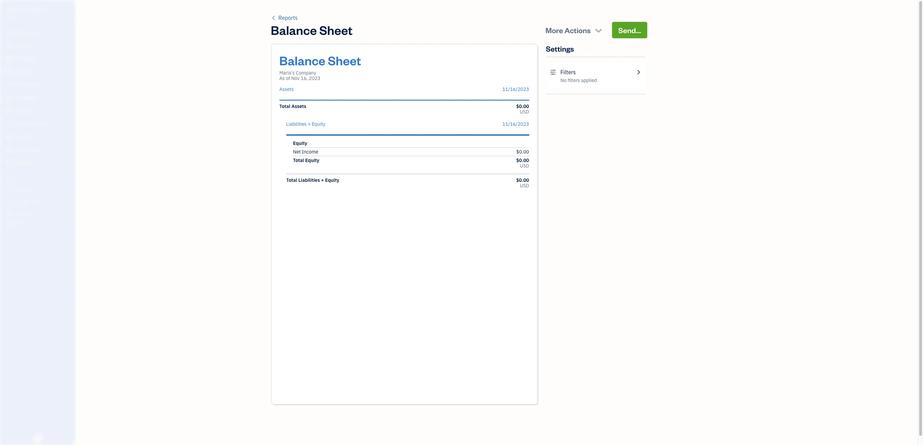 Task type: locate. For each thing, give the bounding box(es) containing it.
total
[[280, 103, 291, 110], [293, 157, 304, 164], [286, 177, 297, 183]]

$0.00 for total
[[516, 157, 529, 164]]

0 vertical spatial liabilities
[[286, 121, 307, 127]]

settings image
[[5, 221, 73, 227]]

balance sheet
[[271, 22, 353, 38]]

assets
[[280, 86, 294, 92], [292, 103, 306, 110]]

1 vertical spatial 11/16/2023
[[503, 121, 529, 127]]

2 $0.00 usd from the top
[[516, 157, 529, 169]]

1 vertical spatial sheet
[[328, 52, 361, 68]]

reports button
[[271, 14, 298, 22]]

net income
[[293, 149, 319, 155]]

income
[[302, 149, 319, 155]]

liabilities down total equity
[[299, 177, 320, 183]]

maria's up owner
[[5, 6, 24, 13]]

chevrondown image
[[594, 25, 604, 35]]

sheet inside balance sheet maria's company as of nov 16, 2023
[[328, 52, 361, 68]]

maria's
[[5, 6, 24, 13], [280, 70, 295, 76]]

1 vertical spatial total
[[293, 157, 304, 164]]

11/16/2023
[[503, 86, 529, 92], [503, 121, 529, 127]]

1 horizontal spatial maria's
[[280, 70, 295, 76]]

11/16/2023 for usd
[[503, 86, 529, 92]]

balance up 16, on the left top of page
[[280, 52, 326, 68]]

0 vertical spatial 11/16/2023
[[503, 86, 529, 92]]

1 usd from the top
[[520, 109, 529, 115]]

equity
[[312, 121, 325, 127], [293, 140, 307, 147], [305, 157, 320, 164], [325, 177, 339, 183]]

applied
[[581, 77, 597, 84]]

1 vertical spatial +
[[321, 177, 324, 183]]

0 vertical spatial company
[[25, 6, 48, 13]]

balance down reports
[[271, 22, 317, 38]]

$0.00 usd
[[516, 103, 529, 115], [516, 157, 529, 169], [516, 177, 529, 189]]

2 vertical spatial total
[[286, 177, 297, 183]]

company
[[25, 6, 48, 13], [296, 70, 316, 76]]

$0.00 usd for total liabilities + equity
[[516, 177, 529, 189]]

maria's left 16, on the left top of page
[[280, 70, 295, 76]]

balance inside balance sheet maria's company as of nov 16, 2023
[[280, 52, 326, 68]]

+
[[308, 121, 311, 127], [321, 177, 324, 183]]

timer image
[[4, 121, 13, 128]]

3 $0.00 usd from the top
[[516, 177, 529, 189]]

assets up 'liabilities + equity'
[[292, 103, 306, 110]]

0 vertical spatial balance
[[271, 22, 317, 38]]

1 vertical spatial usd
[[520, 163, 529, 169]]

0 horizontal spatial company
[[25, 6, 48, 13]]

0 vertical spatial +
[[308, 121, 311, 127]]

as
[[280, 75, 285, 81]]

maria's company owner
[[5, 6, 48, 19]]

liabilities
[[286, 121, 307, 127], [299, 177, 320, 183]]

0 vertical spatial sheet
[[319, 22, 353, 38]]

usd
[[520, 109, 529, 115], [520, 163, 529, 169], [520, 183, 529, 189]]

total equity
[[293, 157, 320, 164]]

assets down 'of'
[[280, 86, 294, 92]]

estimate image
[[4, 56, 13, 63]]

balance
[[271, 22, 317, 38], [280, 52, 326, 68]]

2 11/16/2023 from the top
[[503, 121, 529, 127]]

1 11/16/2023 from the top
[[503, 86, 529, 92]]

1 vertical spatial $0.00 usd
[[516, 157, 529, 169]]

settings image
[[550, 68, 557, 76]]

$0.00 usd for total assets
[[516, 103, 529, 115]]

invoice image
[[4, 69, 13, 76]]

no
[[561, 77, 567, 84]]

1 vertical spatial maria's
[[280, 70, 295, 76]]

project image
[[4, 108, 13, 115]]

2 vertical spatial usd
[[520, 183, 529, 189]]

1 $0.00 usd from the top
[[516, 103, 529, 115]]

total down net
[[293, 157, 304, 164]]

expense image
[[4, 95, 13, 102]]

company inside "maria's company owner"
[[25, 6, 48, 13]]

no filters applied
[[561, 77, 597, 84]]

usd for total liabilities + equity
[[520, 183, 529, 189]]

$0.00
[[516, 103, 529, 110], [517, 149, 529, 155], [516, 157, 529, 164], [516, 177, 529, 183]]

sheet
[[319, 22, 353, 38], [328, 52, 361, 68]]

liabilities down total assets
[[286, 121, 307, 127]]

0 vertical spatial usd
[[520, 109, 529, 115]]

balance for balance sheet
[[271, 22, 317, 38]]

$0.00 for total liabilities + equity
[[516, 177, 529, 183]]

report image
[[4, 160, 13, 167]]

balance for balance sheet maria's company as of nov 16, 2023
[[280, 52, 326, 68]]

1 horizontal spatial company
[[296, 70, 316, 76]]

1 vertical spatial balance
[[280, 52, 326, 68]]

0 horizontal spatial maria's
[[5, 6, 24, 13]]

1 vertical spatial company
[[296, 70, 316, 76]]

owner
[[5, 14, 18, 19]]

0 vertical spatial total
[[280, 103, 291, 110]]

$0.00 for total assets
[[516, 103, 529, 110]]

more actions button
[[540, 22, 610, 38]]

0 vertical spatial maria's
[[5, 6, 24, 13]]

0 vertical spatial $0.00 usd
[[516, 103, 529, 115]]

settings
[[546, 44, 574, 53]]

total assets
[[280, 103, 306, 110]]

3 usd from the top
[[520, 183, 529, 189]]

2 vertical spatial $0.00 usd
[[516, 177, 529, 189]]

total down total equity
[[286, 177, 297, 183]]

total up 'liabilities + equity'
[[280, 103, 291, 110]]

company inside balance sheet maria's company as of nov 16, 2023
[[296, 70, 316, 76]]



Task type: describe. For each thing, give the bounding box(es) containing it.
chevronright image
[[636, 68, 642, 76]]

usd for total assets
[[520, 109, 529, 115]]

0 horizontal spatial +
[[308, 121, 311, 127]]

of
[[286, 75, 290, 81]]

payment image
[[4, 82, 13, 89]]

2023
[[309, 75, 321, 81]]

bank connections image
[[5, 210, 73, 216]]

0 vertical spatial assets
[[280, 86, 294, 92]]

sheet for balance sheet
[[319, 22, 353, 38]]

total for total equity
[[293, 157, 304, 164]]

1 vertical spatial assets
[[292, 103, 306, 110]]

balance sheet maria's company as of nov 16, 2023
[[280, 52, 361, 81]]

1 horizontal spatial +
[[321, 177, 324, 183]]

total liabilities + equity
[[286, 177, 339, 183]]

maria's inside "maria's company owner"
[[5, 6, 24, 13]]

client image
[[4, 43, 13, 50]]

send…
[[619, 25, 641, 35]]

chevronleft image
[[271, 14, 277, 22]]

send… button
[[613, 22, 648, 38]]

sheet for balance sheet maria's company as of nov 16, 2023
[[328, 52, 361, 68]]

filters
[[568, 77, 580, 84]]

reports
[[279, 14, 298, 21]]

dashboard image
[[4, 30, 13, 37]]

total for total assets
[[280, 103, 291, 110]]

16,
[[301, 75, 308, 81]]

items and services image
[[5, 199, 73, 205]]

money image
[[4, 134, 13, 141]]

11/16/2023 for $0.00
[[503, 121, 529, 127]]

filters
[[561, 69, 576, 76]]

2 usd from the top
[[520, 163, 529, 169]]

maria's inside balance sheet maria's company as of nov 16, 2023
[[280, 70, 295, 76]]

actions
[[565, 25, 591, 35]]

main element
[[0, 0, 92, 446]]

total for total liabilities + equity
[[286, 177, 297, 183]]

nov
[[291, 75, 300, 81]]

more
[[546, 25, 563, 35]]

1 vertical spatial liabilities
[[299, 177, 320, 183]]

liabilities + equity
[[286, 121, 325, 127]]

more actions
[[546, 25, 591, 35]]

apps image
[[5, 177, 73, 183]]

freshbooks image
[[32, 435, 43, 443]]

team members image
[[5, 188, 73, 194]]

net
[[293, 149, 301, 155]]

chart image
[[4, 147, 13, 154]]



Task type: vqa. For each thing, say whether or not it's contained in the screenshot.
second $0.00 USD from the bottom
yes



